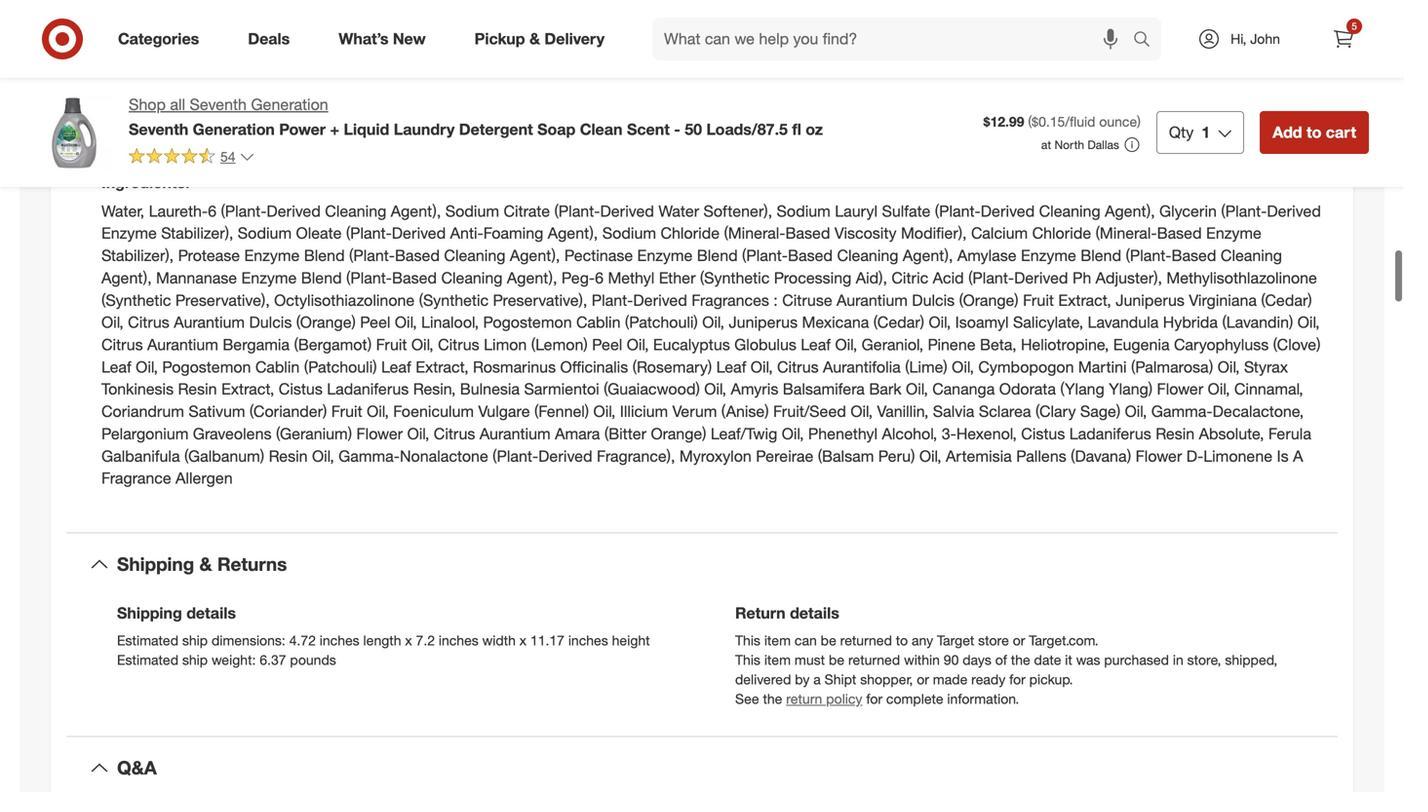Task type: locate. For each thing, give the bounding box(es) containing it.
0 vertical spatial ship
[[182, 632, 208, 649]]

preservative), down peg-
[[493, 291, 587, 310]]

0 horizontal spatial 6
[[208, 202, 216, 221]]

(synthetic
[[700, 269, 770, 288], [101, 291, 171, 310], [419, 291, 489, 310]]

octylisothiazolinone
[[274, 291, 415, 310]]

peel down octylisothiazolinone
[[360, 313, 390, 332]]

1 vertical spatial for
[[866, 691, 883, 708]]

gamma- down '(geranium)'
[[339, 447, 400, 466]]

qty
[[1169, 123, 1194, 142]]

1 vertical spatial the
[[763, 691, 782, 708]]

resin up d-
[[1156, 425, 1195, 444]]

fruit right (bergamot)
[[376, 335, 407, 354]]

0 horizontal spatial a
[[814, 671, 821, 688]]

1 vertical spatial juniperus
[[729, 313, 798, 332]]

0 horizontal spatial peel
[[360, 313, 390, 332]]

1 vertical spatial to
[[896, 632, 908, 649]]

inches right the 7.2
[[439, 632, 479, 649]]

0 horizontal spatial (mineral-
[[724, 224, 785, 243]]

flower left d-
[[1136, 447, 1182, 466]]

1 details from the left
[[186, 604, 236, 623]]

to right add at the right
[[1307, 123, 1322, 142]]

0 vertical spatial the
[[1011, 652, 1030, 669]]

pickup & delivery
[[475, 29, 605, 48]]

fruit up the salicylate,
[[1023, 291, 1054, 310]]

0 horizontal spatial (patchouli)
[[304, 358, 377, 377]]

2 this from the top
[[735, 652, 761, 669]]

agent), down laundry
[[391, 202, 441, 221]]

shipping for shipping details estimated ship dimensions: 4.72 inches length x 7.2 inches width x 11.17 inches height estimated ship weight: 6.37 pounds
[[117, 604, 182, 623]]

processing
[[774, 269, 852, 288]]

1 vertical spatial ship
[[182, 652, 208, 669]]

citrus up balsamifera
[[777, 358, 819, 377]]

nonalactone
[[400, 447, 488, 466]]

0 horizontal spatial inches
[[320, 632, 360, 649]]

amara
[[555, 425, 600, 444]]

derived down add at the right
[[1267, 202, 1321, 221]]

aid),
[[856, 269, 887, 288]]

myroxylon
[[680, 447, 752, 466]]

1 preservative), from the left
[[175, 291, 270, 310]]

1 shipping from the top
[[117, 553, 194, 576]]

styrax
[[1244, 358, 1288, 377]]

0 vertical spatial flower
[[1157, 380, 1204, 399]]

cablin down the bergamia
[[255, 358, 300, 377]]

1 horizontal spatial fruit
[[376, 335, 407, 354]]

1 chloride from the left
[[661, 224, 720, 243]]

x left the 7.2
[[405, 632, 412, 649]]

1 vertical spatial gamma-
[[339, 447, 400, 466]]

a inside 'return details this item can be returned to any target store or target.com. this item must be returned within 90 days of the date it was purchased in store, shipped, delivered by a shipt shopper, or made ready for pickup. see the return policy for complete information.'
[[814, 671, 821, 688]]

1 x from the left
[[405, 632, 412, 649]]

0 horizontal spatial x
[[405, 632, 412, 649]]

pounds
[[290, 652, 336, 669]]

a right is
[[1293, 447, 1303, 466]]

1 horizontal spatial or
[[1013, 632, 1025, 649]]

1 horizontal spatial cistus
[[1021, 425, 1065, 444]]

(mineral- down softener),
[[724, 224, 785, 243]]

agent), left peg-
[[507, 269, 557, 288]]

for down shopper,
[[866, 691, 883, 708]]

(synthetic up fragrances
[[700, 269, 770, 288]]

(ylang
[[1060, 380, 1105, 399]]

amylase
[[958, 246, 1017, 265]]

1 vertical spatial seventh
[[129, 120, 188, 139]]

citrus up the tonkinesis on the left
[[101, 335, 143, 354]]

0 horizontal spatial gamma-
[[339, 447, 400, 466]]

(patchouli) up the "eucalyptus" at the top of the page
[[625, 313, 698, 332]]

enzyme
[[101, 224, 157, 243], [1206, 224, 1262, 243], [244, 246, 300, 265], [637, 246, 693, 265], [1021, 246, 1076, 265], [241, 269, 297, 288]]

1 horizontal spatial the
[[1011, 652, 1030, 669]]

1 vertical spatial peel
[[592, 335, 622, 354]]

inches
[[320, 632, 360, 649], [439, 632, 479, 649], [568, 632, 608, 649]]

2 horizontal spatial extract,
[[1058, 291, 1111, 310]]

1 vertical spatial extract,
[[416, 358, 469, 377]]

extract, up the "sativum"
[[221, 380, 274, 399]]

1 vertical spatial ladaniferus
[[1070, 425, 1151, 444]]

item
[[764, 632, 791, 649], [764, 652, 791, 669]]

1 horizontal spatial resin
[[269, 447, 308, 466]]

cistus up (coriander)
[[279, 380, 323, 399]]

dulcis up the bergamia
[[249, 313, 292, 332]]

shipping inside shipping details estimated ship dimensions: 4.72 inches length x 7.2 inches width x 11.17 inches height estimated ship weight: 6.37 pounds
[[117, 604, 182, 623]]

info.
[[757, 56, 782, 73]]

2 horizontal spatial fruit
[[1023, 291, 1054, 310]]

1 horizontal spatial preservative),
[[493, 291, 587, 310]]

dulcis
[[912, 291, 955, 310], [249, 313, 292, 332]]

estimated
[[117, 632, 178, 649], [117, 652, 178, 669]]

1 horizontal spatial pogostemon
[[483, 313, 572, 332]]

leaf/twig
[[711, 425, 777, 444]]

2 details from the left
[[790, 604, 839, 623]]

0 horizontal spatial or
[[917, 671, 929, 688]]

0 vertical spatial (orange)
[[959, 291, 1019, 310]]

sarmientoi
[[524, 380, 599, 399]]

0 vertical spatial (patchouli)
[[625, 313, 698, 332]]

d-
[[1187, 447, 1204, 466]]

the right of
[[1011, 652, 1030, 669]]

report incorrect product info. button
[[601, 55, 782, 75]]

details inside 'return details this item can be returned to any target store or target.com. this item must be returned within 90 days of the date it was purchased in store, shipped, delivered by a shipt shopper, or made ready for pickup. see the return policy for complete information.'
[[790, 604, 839, 623]]

details up can
[[790, 604, 839, 623]]

derived
[[267, 202, 321, 221], [600, 202, 654, 221], [981, 202, 1035, 221], [1267, 202, 1321, 221], [392, 224, 446, 243], [1014, 269, 1068, 288], [633, 291, 687, 310], [538, 447, 593, 466]]

deals link
[[231, 18, 314, 60]]

juniperus down adjuster),
[[1116, 291, 1185, 310]]

blend down oleate
[[304, 246, 345, 265]]

resin down '(geranium)'
[[269, 447, 308, 466]]

ladaniferus up (davana)
[[1070, 425, 1151, 444]]

-
[[674, 120, 680, 139]]

fragrance),
[[597, 447, 675, 466]]

(lavandin)
[[1222, 313, 1293, 332]]

1 horizontal spatial chloride
[[1032, 224, 1091, 243]]

of
[[995, 652, 1007, 669]]

0 vertical spatial cistus
[[279, 380, 323, 399]]

x right width
[[520, 632, 527, 649]]

1 inches from the left
[[320, 632, 360, 649]]

+
[[330, 120, 339, 139]]

what's new
[[339, 29, 426, 48]]

to left the any
[[896, 632, 908, 649]]

extract, down ph
[[1058, 291, 1111, 310]]

ship left dimensions:
[[182, 632, 208, 649]]

fl
[[792, 120, 801, 139]]

information.
[[947, 691, 1019, 708]]

(fennel)
[[534, 402, 589, 421]]

0 horizontal spatial fruit
[[331, 402, 362, 421]]

leaf up the tonkinesis on the left
[[101, 358, 131, 377]]

0 vertical spatial peel
[[360, 313, 390, 332]]

stabilizer), up protease
[[161, 224, 233, 243]]

0 vertical spatial seventh
[[190, 95, 247, 114]]

date
[[1034, 652, 1061, 669]]

cistus up pallens
[[1021, 425, 1065, 444]]

54
[[220, 148, 236, 165]]

cablin down plant-
[[576, 313, 621, 332]]

(galbanum)
[[184, 447, 264, 466]]

1 horizontal spatial details
[[790, 604, 839, 623]]

blend up octylisothiazolinone
[[301, 269, 342, 288]]

peel
[[360, 313, 390, 332], [592, 335, 622, 354]]

fruit
[[1023, 291, 1054, 310], [376, 335, 407, 354], [331, 402, 362, 421]]

ship left weight: at the left bottom of the page
[[182, 652, 208, 669]]

6 down pectinase
[[595, 269, 604, 288]]

(patchouli) down (bergamot)
[[304, 358, 377, 377]]

bulnesia
[[460, 380, 520, 399]]

(rosemary)
[[633, 358, 712, 377]]

item up delivered
[[764, 652, 791, 669]]

pogostemon up the limon
[[483, 313, 572, 332]]

ready
[[971, 671, 1006, 688]]

derived left anti-
[[392, 224, 446, 243]]

foeniculum
[[393, 402, 474, 421]]

details up dimensions:
[[186, 604, 236, 623]]

0 horizontal spatial (orange)
[[296, 313, 356, 332]]

shipt
[[825, 671, 857, 688]]

phenethyl
[[808, 425, 878, 444]]

extract, up the resin,
[[416, 358, 469, 377]]

verum
[[673, 402, 717, 421]]

1 horizontal spatial 6
[[595, 269, 604, 288]]

3-
[[942, 425, 956, 444]]

deals
[[248, 29, 290, 48]]

heliotropine,
[[1021, 335, 1109, 354]]

(orange) up isoamyl
[[959, 291, 1019, 310]]

calcium
[[971, 224, 1028, 243]]

soap
[[537, 120, 576, 139]]

0 horizontal spatial juniperus
[[729, 313, 798, 332]]

2 vertical spatial fruit
[[331, 402, 362, 421]]

(guaiacwood)
[[604, 380, 700, 399]]

generation up 54
[[193, 120, 275, 139]]

what's new link
[[322, 18, 450, 60]]

6 up protease
[[208, 202, 216, 221]]

pickup.
[[1029, 671, 1073, 688]]

& left returns
[[199, 553, 212, 576]]

pallens
[[1016, 447, 1067, 466]]

0 vertical spatial ladaniferus
[[327, 380, 409, 399]]

ladaniferus down (bergamot)
[[327, 380, 409, 399]]

2 vertical spatial extract,
[[221, 380, 274, 399]]

lauryl
[[835, 202, 878, 221]]

in
[[1173, 652, 1184, 669]]

a inside ingredients: water, laureth-6 (plant-derived cleaning agent), sodium citrate (plant-derived water softener), sodium lauryl sulfate (plant-derived cleaning agent), glycerin (plant-derived enzyme stabilizer), sodium oleate (plant-derived anti-foaming agent), sodium chloride (mineral-based viscosity modifier), calcium chloride (mineral-based enzyme stabilizer), protease enzyme blend (plant-based cleaning agent), pectinase enzyme blend (plant-based cleaning agent), amylase enzyme blend (plant-based cleaning agent), mannanase enzyme blend (plant-based cleaning agent), peg-6 methyl ether (synthetic processing aid), citric acid (plant-derived ph adjuster), methylisothlazolinone (synthetic preservative), octylisothiazolinone (synthetic preservative), plant-derived fragrances : citruse aurantium dulcis (orange) fruit extract, juniperus virginiana (cedar) oil, citrus aurantium dulcis (orange) peel oil, linalool, pogostemon cablin (patchouli) oil, juniperus mexicana (cedar) oil, isoamyl salicylate, lavandula hybrida (lavandin) oil, citrus aurantium bergamia (bergamot) fruit oil, citrus limon (lemon) peel oil, eucalyptus globulus leaf oil, geraniol, pinene beta, heliotropine, eugenia caryophyluss (clove) leaf oil, pogostemon cablin (patchouli) leaf extract, rosmarinus officinalis (rosemary) leaf oil, citrus aurantifolia (lime) oil, cymbopogon martini (palmarosa) oil, styrax tonkinesis resin extract, cistus ladaniferus resin, bulnesia sarmientoi (guaiacwood) oil, amyris balsamifera bark oil, cananga odorata (ylang ylang) flower oil, cinnamal, coriandrum sativum (coriander) fruit oil, foeniculum vulgare (fennel) oil, illicium verum (anise) fruit/seed oil, vanillin, salvia sclarea (clary sage) oil, gamma-decalactone, pelargonium graveolens (geranium) flower oil, citrus aurantium amara (bitter orange) leaf/twig oil, phenethyl alcohol, 3-hexenol, cistus ladaniferus resin absolute, ferula galbanifula (galbanum) resin oil, gamma-nonalactone (plant-derived fragrance), myroxylon pereirae (balsam peru) oil, artemisia pallens (davana) flower d-limonene is a fragrance allergen
[[1293, 447, 1303, 466]]

agent), down foaming
[[510, 246, 560, 265]]

flower down foeniculum
[[356, 425, 403, 444]]

shipping details estimated ship dimensions: 4.72 inches length x 7.2 inches width x 11.17 inches height estimated ship weight: 6.37 pounds
[[117, 604, 650, 669]]

(synthetic up "linalool,"
[[419, 291, 489, 310]]

viscosity
[[835, 224, 897, 243]]

estimated down shipping & returns
[[117, 632, 178, 649]]

0 horizontal spatial extract,
[[221, 380, 274, 399]]

1 vertical spatial (cedar)
[[874, 313, 924, 332]]

0 vertical spatial item
[[764, 632, 791, 649]]

1 horizontal spatial cablin
[[576, 313, 621, 332]]

(cedar) up geraniol, on the right top of the page
[[874, 313, 924, 332]]

width
[[482, 632, 516, 649]]

estimated left weight: at the left bottom of the page
[[117, 652, 178, 669]]

0 vertical spatial extract,
[[1058, 291, 1111, 310]]

1 vertical spatial estimated
[[117, 652, 178, 669]]

details for return
[[790, 604, 839, 623]]

2 horizontal spatial inches
[[568, 632, 608, 649]]

0 vertical spatial returned
[[840, 632, 892, 649]]

softener),
[[704, 202, 772, 221]]

extract,
[[1058, 291, 1111, 310], [416, 358, 469, 377], [221, 380, 274, 399]]

returned
[[840, 632, 892, 649], [848, 652, 900, 669]]

ship
[[182, 632, 208, 649], [182, 652, 208, 669]]

inches right 11.17
[[568, 632, 608, 649]]

54 link
[[129, 147, 255, 170]]

1 vertical spatial cablin
[[255, 358, 300, 377]]

must
[[795, 652, 825, 669]]

leaf
[[801, 335, 831, 354], [101, 358, 131, 377], [381, 358, 411, 377], [716, 358, 746, 377]]

2 shipping from the top
[[117, 604, 182, 623]]

& inside dropdown button
[[199, 553, 212, 576]]

shipped,
[[1225, 652, 1278, 669]]

preservative), down mannanase
[[175, 291, 270, 310]]

citrate
[[504, 202, 550, 221]]

1 horizontal spatial (mineral-
[[1096, 224, 1157, 243]]

0 horizontal spatial to
[[896, 632, 908, 649]]

0 horizontal spatial details
[[186, 604, 236, 623]]

be right can
[[821, 632, 836, 649]]

0 vertical spatial generation
[[251, 95, 328, 114]]

or
[[1013, 632, 1025, 649], [917, 671, 929, 688]]

add to cart button
[[1260, 111, 1369, 154]]

flower down (palmarosa)
[[1157, 380, 1204, 399]]

1 horizontal spatial (cedar)
[[1261, 291, 1312, 310]]

0 vertical spatial &
[[530, 29, 540, 48]]

1 vertical spatial shipping
[[117, 604, 182, 623]]

chloride down water
[[661, 224, 720, 243]]

(davana)
[[1071, 447, 1131, 466]]

1 vertical spatial &
[[199, 553, 212, 576]]

oleate
[[296, 224, 342, 243]]

pogostemon up the "sativum"
[[162, 358, 251, 377]]

shipping down shipping & returns
[[117, 604, 182, 623]]

this up delivered
[[735, 652, 761, 669]]

0 horizontal spatial preservative),
[[175, 291, 270, 310]]

juniperus up globulus
[[729, 313, 798, 332]]

coriandrum
[[101, 402, 184, 421]]

(cedar)
[[1261, 291, 1312, 310], [874, 313, 924, 332]]

(plant-
[[221, 202, 267, 221], [554, 202, 600, 221], [935, 202, 981, 221], [1221, 202, 1267, 221], [346, 224, 392, 243], [349, 246, 395, 265], [742, 246, 788, 265], [1126, 246, 1172, 265], [346, 269, 392, 288], [968, 269, 1014, 288], [493, 447, 538, 466]]

shipping inside dropdown button
[[117, 553, 194, 576]]

1 horizontal spatial (patchouli)
[[625, 313, 698, 332]]

(cedar) up (lavandin)
[[1261, 291, 1312, 310]]

for right ready
[[1009, 671, 1026, 688]]

derived left water
[[600, 202, 654, 221]]

0 horizontal spatial cablin
[[255, 358, 300, 377]]

0 vertical spatial this
[[735, 632, 761, 649]]

or down within
[[917, 671, 929, 688]]

seventh down shop
[[129, 120, 188, 139]]

2 preservative), from the left
[[493, 291, 587, 310]]

derived up oleate
[[267, 202, 321, 221]]

shipping down fragrance
[[117, 553, 194, 576]]

1 horizontal spatial juniperus
[[1116, 291, 1185, 310]]

citric
[[892, 269, 929, 288]]

stabilizer), down water,
[[101, 246, 174, 265]]

3 inches from the left
[[568, 632, 608, 649]]

0 horizontal spatial pogostemon
[[162, 358, 251, 377]]

details inside shipping details estimated ship dimensions: 4.72 inches length x 7.2 inches width x 11.17 inches height estimated ship weight: 6.37 pounds
[[186, 604, 236, 623]]

item left can
[[764, 632, 791, 649]]

(synthetic down mannanase
[[101, 291, 171, 310]]

aurantium down mannanase
[[174, 313, 245, 332]]

sodium up anti-
[[445, 202, 499, 221]]

1 horizontal spatial dulcis
[[912, 291, 955, 310]]

laundry
[[394, 120, 455, 139]]

seventh
[[190, 95, 247, 114], [129, 120, 188, 139]]

0 vertical spatial estimated
[[117, 632, 178, 649]]

0 vertical spatial 6
[[208, 202, 216, 221]]

1 vertical spatial (orange)
[[296, 313, 356, 332]]

1 horizontal spatial inches
[[439, 632, 479, 649]]

(coriander)
[[250, 402, 327, 421]]

0 horizontal spatial dulcis
[[249, 313, 292, 332]]

0 vertical spatial stabilizer),
[[161, 224, 233, 243]]

generation up power on the top left
[[251, 95, 328, 114]]

seventh right "all"
[[190, 95, 247, 114]]

resin up the "sativum"
[[178, 380, 217, 399]]

citrus up nonalactone
[[434, 425, 475, 444]]

(orange) up (bergamot)
[[296, 313, 356, 332]]

1 vertical spatial a
[[814, 671, 821, 688]]

1 vertical spatial item
[[764, 652, 791, 669]]

store
[[978, 632, 1009, 649]]

1 vertical spatial this
[[735, 652, 761, 669]]

2 vertical spatial resin
[[269, 447, 308, 466]]

1 item from the top
[[764, 632, 791, 649]]

a right by
[[814, 671, 821, 688]]

all
[[170, 95, 185, 114]]

sage)
[[1080, 402, 1121, 421]]

pickup & delivery link
[[458, 18, 629, 60]]

0 vertical spatial resin
[[178, 380, 217, 399]]

the down delivered
[[763, 691, 782, 708]]

sodium
[[445, 202, 499, 221], [777, 202, 831, 221], [238, 224, 292, 243], [602, 224, 656, 243]]

0 horizontal spatial resin
[[178, 380, 217, 399]]

1 (mineral- from the left
[[724, 224, 785, 243]]



Task type: vqa. For each thing, say whether or not it's contained in the screenshot.
Shameless Pets's the shameless
no



Task type: describe. For each thing, give the bounding box(es) containing it.
aurantium down vulgare
[[480, 425, 551, 444]]

odorata
[[999, 380, 1056, 399]]

1 horizontal spatial (synthetic
[[419, 291, 489, 310]]

hi, john
[[1231, 30, 1280, 47]]

(lemon)
[[531, 335, 588, 354]]

allergen
[[176, 469, 233, 488]]

1 this from the top
[[735, 632, 761, 649]]

sulfate
[[882, 202, 931, 221]]

martini
[[1078, 358, 1127, 377]]

$12.99 ( $0.15 /fluid ounce )
[[984, 113, 1141, 130]]

0 vertical spatial be
[[821, 632, 836, 649]]

0 vertical spatial gamma-
[[1151, 402, 1213, 421]]

details for shipping
[[186, 604, 236, 623]]

label info
[[117, 122, 204, 145]]

aurantifolia
[[823, 358, 901, 377]]

50
[[685, 120, 702, 139]]

blend up ph
[[1081, 246, 1122, 265]]

leaf down mexicana
[[801, 335, 831, 354]]

can
[[795, 632, 817, 649]]

cinnamal,
[[1234, 380, 1303, 399]]

0 vertical spatial dulcis
[[912, 291, 955, 310]]

bark
[[869, 380, 902, 399]]

plant-
[[592, 291, 633, 310]]

1 vertical spatial resin
[[1156, 425, 1195, 444]]

loads/87.5
[[707, 120, 788, 139]]

0 horizontal spatial cistus
[[279, 380, 323, 399]]

salicylate,
[[1013, 313, 1084, 332]]

dallas
[[1088, 138, 1119, 152]]

2 horizontal spatial (synthetic
[[700, 269, 770, 288]]

1 vertical spatial generation
[[193, 120, 275, 139]]

mannanase
[[156, 269, 237, 288]]

pickup
[[475, 29, 525, 48]]

agent), up pectinase
[[548, 224, 598, 243]]

q&a
[[117, 757, 157, 780]]

power
[[279, 120, 326, 139]]

1 vertical spatial be
[[829, 652, 845, 669]]

0 vertical spatial pogostemon
[[483, 313, 572, 332]]

target.com.
[[1029, 632, 1099, 649]]

methylisothlazolinone
[[1167, 269, 1317, 288]]

sodium left the lauryl at the right of page
[[777, 202, 831, 221]]

fragrance
[[101, 469, 171, 488]]

0 vertical spatial fruit
[[1023, 291, 1054, 310]]

2 vertical spatial flower
[[1136, 447, 1182, 466]]

derived left ph
[[1014, 269, 1068, 288]]

delivered
[[735, 671, 791, 688]]

categories
[[118, 29, 199, 48]]

resin,
[[413, 380, 456, 399]]

1 vertical spatial stabilizer),
[[101, 246, 174, 265]]

1 vertical spatial cistus
[[1021, 425, 1065, 444]]

2 item from the top
[[764, 652, 791, 669]]

ingredients:
[[101, 173, 190, 192]]

height
[[612, 632, 650, 649]]

sodium left oleate
[[238, 224, 292, 243]]

geraniol,
[[862, 335, 924, 354]]

1 horizontal spatial extract,
[[416, 358, 469, 377]]

modifier),
[[901, 224, 967, 243]]

product
[[705, 56, 753, 73]]

mexicana
[[802, 313, 869, 332]]

leaf up amyris
[[716, 358, 746, 377]]

at
[[1041, 138, 1051, 152]]

it
[[1065, 652, 1073, 669]]

fruit/seed
[[773, 402, 846, 421]]

water,
[[101, 202, 144, 221]]

0 horizontal spatial seventh
[[129, 120, 188, 139]]

oz
[[806, 120, 823, 139]]

2 estimated from the top
[[117, 652, 178, 669]]

1 ship from the top
[[182, 632, 208, 649]]

adjuster),
[[1096, 269, 1162, 288]]

illicium
[[620, 402, 668, 421]]

days
[[963, 652, 992, 669]]

limon
[[484, 335, 527, 354]]

ingredients: water, laureth-6 (plant-derived cleaning agent), sodium citrate (plant-derived water softener), sodium lauryl sulfate (plant-derived cleaning agent), glycerin (plant-derived enzyme stabilizer), sodium oleate (plant-derived anti-foaming agent), sodium chloride (mineral-based viscosity modifier), calcium chloride (mineral-based enzyme stabilizer), protease enzyme blend (plant-based cleaning agent), pectinase enzyme blend (plant-based cleaning agent), amylase enzyme blend (plant-based cleaning agent), mannanase enzyme blend (plant-based cleaning agent), peg-6 methyl ether (synthetic processing aid), citric acid (plant-derived ph adjuster), methylisothlazolinone (synthetic preservative), octylisothiazolinone (synthetic preservative), plant-derived fragrances : citruse aurantium dulcis (orange) fruit extract, juniperus virginiana (cedar) oil, citrus aurantium dulcis (orange) peel oil, linalool, pogostemon cablin (patchouli) oil, juniperus mexicana (cedar) oil, isoamyl salicylate, lavandula hybrida (lavandin) oil, citrus aurantium bergamia (bergamot) fruit oil, citrus limon (lemon) peel oil, eucalyptus globulus leaf oil, geraniol, pinene beta, heliotropine, eugenia caryophyluss (clove) leaf oil, pogostemon cablin (patchouli) leaf extract, rosmarinus officinalis (rosemary) leaf oil, citrus aurantifolia (lime) oil, cymbopogon martini (palmarosa) oil, styrax tonkinesis resin extract, cistus ladaniferus resin, bulnesia sarmientoi (guaiacwood) oil, amyris balsamifera bark oil, cananga odorata (ylang ylang) flower oil, cinnamal, coriandrum sativum (coriander) fruit oil, foeniculum vulgare (fennel) oil, illicium verum (anise) fruit/seed oil, vanillin, salvia sclarea (clary sage) oil, gamma-decalactone, pelargonium graveolens (geranium) flower oil, citrus aurantium amara (bitter orange) leaf/twig oil, phenethyl alcohol, 3-hexenol, cistus ladaniferus resin absolute, ferula galbanifula (galbanum) resin oil, gamma-nonalactone (plant-derived fragrance), myroxylon pereirae (balsam peru) oil, artemisia pallens (davana) flower d-limonene is a fragrance allergen
[[101, 173, 1321, 488]]

1 vertical spatial or
[[917, 671, 929, 688]]

2 x from the left
[[520, 632, 527, 649]]

beta,
[[980, 335, 1017, 354]]

1 vertical spatial flower
[[356, 425, 403, 444]]

6.37
[[260, 652, 286, 669]]

peg-
[[562, 269, 595, 288]]

derived down amara on the bottom left of the page
[[538, 447, 593, 466]]

citrus down "linalool,"
[[438, 335, 479, 354]]

4.72
[[289, 632, 316, 649]]

& for pickup
[[530, 29, 540, 48]]

(clove)
[[1273, 335, 1321, 354]]

anti-
[[450, 224, 483, 243]]

0 vertical spatial juniperus
[[1116, 291, 1185, 310]]

(clary
[[1036, 402, 1076, 421]]

dimensions:
[[212, 632, 286, 649]]

2 ship from the top
[[182, 652, 208, 669]]

1 horizontal spatial seventh
[[190, 95, 247, 114]]

2 inches from the left
[[439, 632, 479, 649]]

peru)
[[878, 447, 915, 466]]

1 vertical spatial fruit
[[376, 335, 407, 354]]

return policy link
[[786, 691, 862, 708]]

(lime)
[[905, 358, 948, 377]]

agent), left glycerin on the right top of the page
[[1105, 202, 1155, 221]]

water
[[659, 202, 699, 221]]

citruse
[[782, 291, 832, 310]]

image of seventh generation power + liquid laundry detergent soap clean scent - 50 loads/87.5 fl oz image
[[35, 94, 113, 172]]

& for shipping
[[199, 553, 212, 576]]

1 vertical spatial (patchouli)
[[304, 358, 377, 377]]

was
[[1076, 652, 1100, 669]]

derived up calcium
[[981, 202, 1035, 221]]

1 vertical spatial dulcis
[[249, 313, 292, 332]]

galbanifula
[[101, 447, 180, 466]]

2 chloride from the left
[[1032, 224, 1091, 243]]

laureth-
[[149, 202, 208, 221]]

to inside 'return details this item can be returned to any target store or target.com. this item must be returned within 90 days of the date it was purchased in store, shipped, delivered by a shipt shopper, or made ready for pickup. see the return policy for complete information.'
[[896, 632, 908, 649]]

2 (mineral- from the left
[[1096, 224, 1157, 243]]

incorrect
[[647, 56, 702, 73]]

0 vertical spatial (cedar)
[[1261, 291, 1312, 310]]

1 horizontal spatial peel
[[592, 335, 622, 354]]

pectinase
[[564, 246, 633, 265]]

ferula
[[1269, 425, 1312, 444]]

1 horizontal spatial for
[[1009, 671, 1026, 688]]

derived down ether
[[633, 291, 687, 310]]

alcohol,
[[882, 425, 937, 444]]

eucalyptus
[[653, 335, 730, 354]]

isoamyl
[[955, 313, 1009, 332]]

delivery
[[545, 29, 605, 48]]

blend up fragrances
[[697, 246, 738, 265]]

0 vertical spatial cablin
[[576, 313, 621, 332]]

lavandula
[[1088, 313, 1159, 332]]

1 horizontal spatial (orange)
[[959, 291, 1019, 310]]

agent), down water,
[[101, 269, 152, 288]]

0 vertical spatial or
[[1013, 632, 1025, 649]]

add
[[1273, 123, 1302, 142]]

to inside button
[[1307, 123, 1322, 142]]

see
[[735, 691, 759, 708]]

pinene
[[928, 335, 976, 354]]

0 horizontal spatial for
[[866, 691, 883, 708]]

bergamia
[[223, 335, 290, 354]]

1 estimated from the top
[[117, 632, 178, 649]]

sodium up pectinase
[[602, 224, 656, 243]]

$0.15
[[1032, 113, 1065, 130]]

1 horizontal spatial ladaniferus
[[1070, 425, 1151, 444]]

aurantium down aid),
[[837, 291, 908, 310]]

(balsam
[[818, 447, 874, 466]]

1 vertical spatial returned
[[848, 652, 900, 669]]

length
[[363, 632, 401, 649]]

agent), down modifier),
[[903, 246, 953, 265]]

0 horizontal spatial (cedar)
[[874, 313, 924, 332]]

What can we help you find? suggestions appear below search field
[[652, 18, 1138, 60]]

search
[[1124, 31, 1171, 50]]

is
[[1277, 447, 1289, 466]]

aurantium up the tonkinesis on the left
[[147, 335, 218, 354]]

0 horizontal spatial (synthetic
[[101, 291, 171, 310]]

shipping & returns
[[117, 553, 287, 576]]

shipping for shipping & returns
[[117, 553, 194, 576]]

return
[[735, 604, 786, 623]]

leaf up foeniculum
[[381, 358, 411, 377]]

artemisia
[[946, 447, 1012, 466]]

info
[[171, 122, 204, 145]]

(bergamot)
[[294, 335, 372, 354]]

7.2
[[416, 632, 435, 649]]

citrus down mannanase
[[128, 313, 169, 332]]



